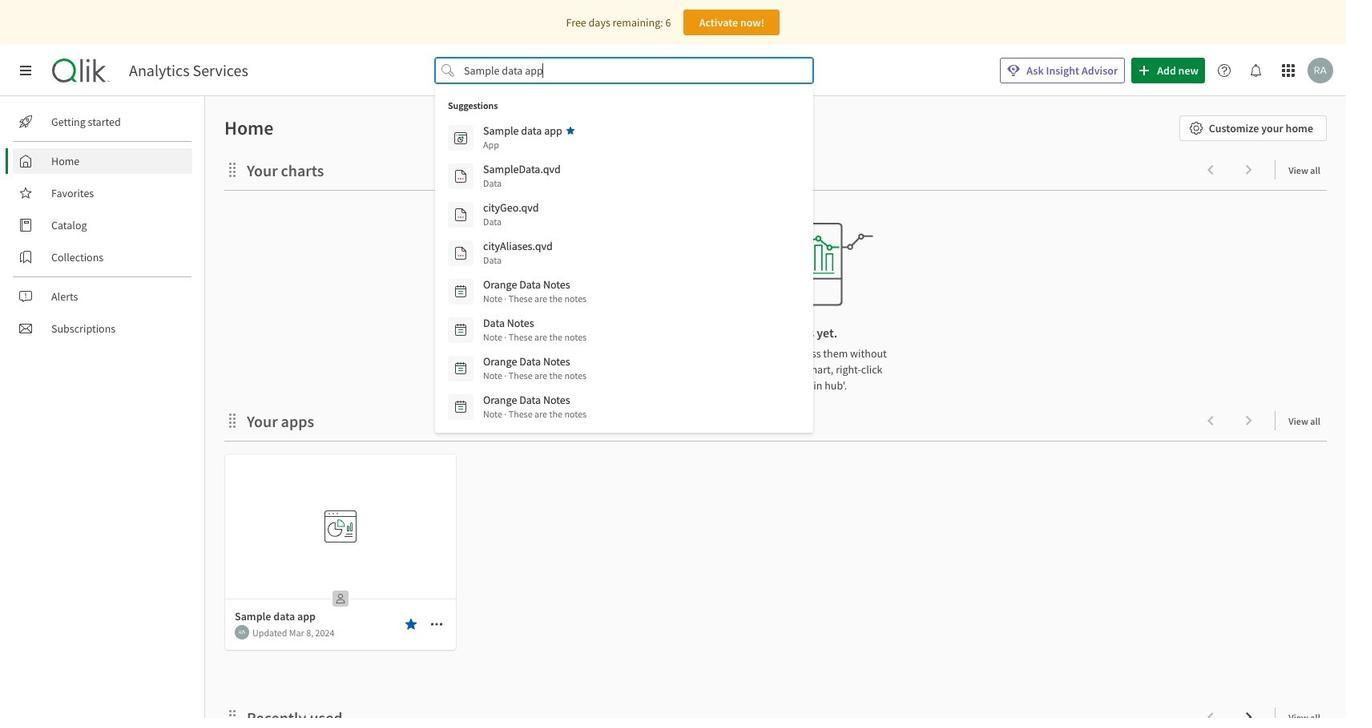 Task type: locate. For each thing, give the bounding box(es) containing it.
move collection image
[[224, 412, 240, 428]]

1 orange data notes element from the top
[[483, 277, 570, 292]]

more actions image
[[430, 618, 443, 631]]

these are the notes element
[[483, 292, 587, 306], [483, 330, 587, 345], [483, 369, 587, 383], [483, 407, 587, 422]]

navigation pane element
[[0, 103, 204, 348]]

citygeo.qvd element
[[483, 200, 539, 215]]

sample data app element
[[483, 123, 562, 138]]

orange data notes element
[[483, 277, 570, 292], [483, 354, 570, 369], [483, 393, 570, 407]]

1 vertical spatial orange data notes element
[[483, 354, 570, 369]]

data notes element
[[483, 316, 534, 330]]

remove from favorites image
[[405, 618, 418, 631]]

orange data notes element for fourth these are the notes element from the top
[[483, 393, 570, 407]]

2 these are the notes element from the top
[[483, 330, 587, 345]]

close sidebar menu image
[[19, 64, 32, 77]]

move collection image
[[224, 161, 240, 178], [224, 709, 240, 718]]

main content
[[199, 96, 1346, 718]]

1 vertical spatial move collection image
[[224, 709, 240, 718]]

3 orange data notes element from the top
[[483, 393, 570, 407]]

ruby anderson image
[[1308, 58, 1334, 83]]

2 orange data notes element from the top
[[483, 354, 570, 369]]

0 vertical spatial orange data notes element
[[483, 277, 570, 292]]

2 vertical spatial orange data notes element
[[483, 393, 570, 407]]



Task type: describe. For each thing, give the bounding box(es) containing it.
4 these are the notes element from the top
[[483, 407, 587, 422]]

favorited item image
[[566, 126, 575, 135]]

sampledata.qvd element
[[483, 162, 561, 176]]

1 these are the notes element from the top
[[483, 292, 587, 306]]

Search for content text field
[[461, 58, 788, 83]]

orange data notes element for second these are the notes element from the bottom
[[483, 354, 570, 369]]

orange data notes element for first these are the notes element from the top
[[483, 277, 570, 292]]

ruby anderson element
[[235, 625, 249, 640]]

cityaliases.qvd element
[[483, 239, 553, 253]]

3 these are the notes element from the top
[[483, 369, 587, 383]]

0 vertical spatial move collection image
[[224, 161, 240, 178]]

analytics services element
[[129, 61, 248, 80]]

ruby anderson image
[[235, 625, 249, 640]]



Task type: vqa. For each thing, say whether or not it's contained in the screenshot.
3rd 216701 from the bottom of the grid containing Order Number
no



